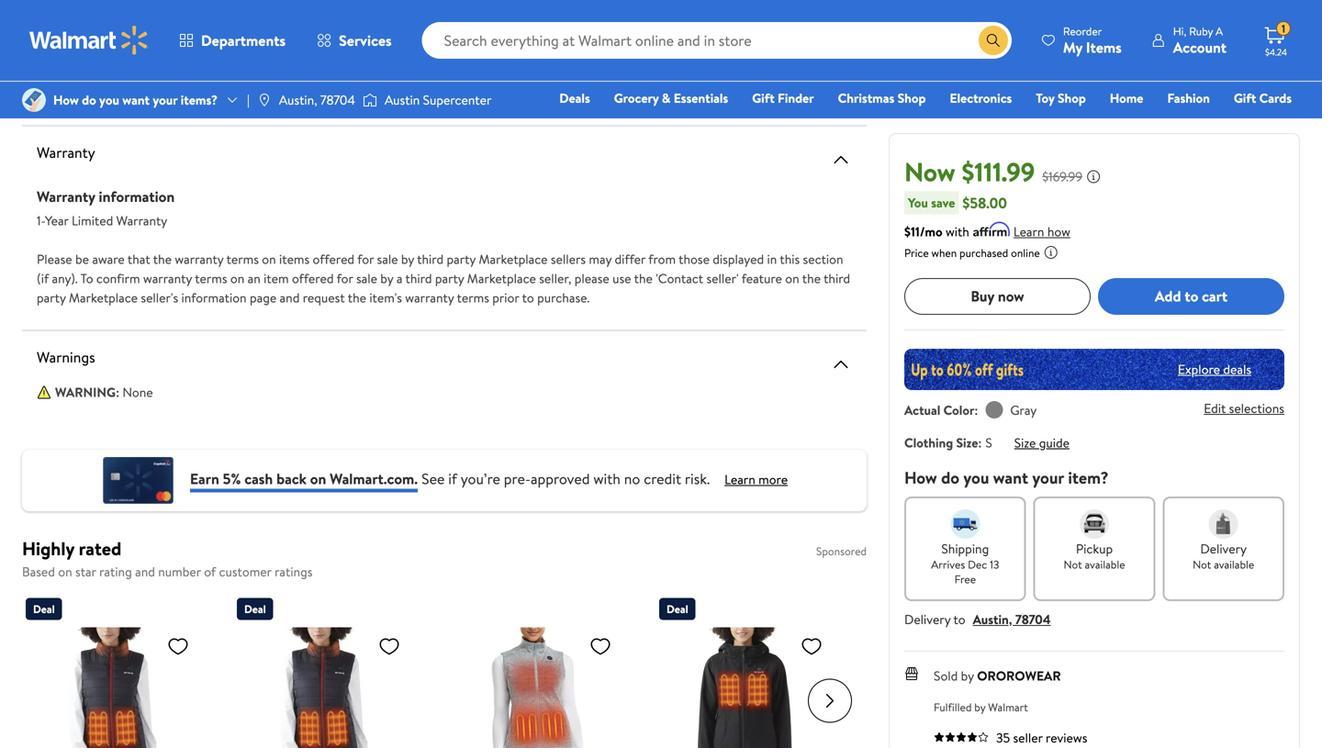 Task type: locate. For each thing, give the bounding box(es) containing it.
0 horizontal spatial shop
[[898, 89, 926, 107]]

1 horizontal spatial for
[[357, 250, 374, 268]]

the right use
[[634, 270, 653, 288]]

free
[[954, 571, 976, 587]]

supercenter
[[423, 91, 491, 109]]

1 vertical spatial for
[[337, 270, 353, 288]]

displayed
[[713, 250, 764, 268]]

0 vertical spatial want
[[122, 91, 150, 109]]

with up when
[[946, 222, 969, 240]]

gift for cards
[[1234, 89, 1256, 107]]

ratings
[[275, 563, 313, 581]]

do down care
[[82, 91, 96, 109]]

shop for christmas shop
[[898, 89, 926, 107]]

2 horizontal spatial deal
[[667, 602, 688, 617]]

1 vertical spatial austin,
[[973, 610, 1012, 628]]

available for pickup
[[1085, 557, 1125, 572]]

1 vertical spatial :
[[978, 434, 982, 451]]

capital one  earn 5% cash back on walmart.com. see if you're pre-approved with no credit risk. learn more element
[[724, 470, 788, 490]]

1 horizontal spatial delivery
[[1200, 540, 1247, 558]]

warranty for warranty information
[[37, 187, 95, 207]]

item?
[[1068, 466, 1109, 489]]

1 vertical spatial and
[[135, 563, 155, 581]]

2 available from the left
[[1214, 557, 1254, 572]]

0 horizontal spatial do
[[82, 91, 96, 109]]

s
[[985, 434, 992, 451]]

essentials
[[674, 89, 728, 107]]

for up request
[[337, 270, 353, 288]]

offered right items
[[313, 250, 354, 268]]

with
[[946, 222, 969, 240], [593, 469, 621, 489]]

no
[[624, 469, 640, 489]]

directions
[[37, 22, 102, 42]]

1 vertical spatial delivery
[[904, 610, 951, 628]]

0 horizontal spatial not
[[1064, 557, 1082, 572]]

78704 down services dropdown button
[[320, 91, 355, 109]]

1 vertical spatial learn
[[724, 471, 755, 489]]

in
[[767, 250, 777, 268]]

1 horizontal spatial austin,
[[973, 610, 1012, 628]]

not for pickup
[[1064, 557, 1082, 572]]

2 size from the left
[[1014, 434, 1036, 451]]

want for items?
[[122, 91, 150, 109]]

0 vertical spatial 78704
[[320, 91, 355, 109]]

not inside pickup not available
[[1064, 557, 1082, 572]]

2 gift from the left
[[1234, 89, 1256, 107]]

1 gift from the left
[[752, 89, 775, 107]]

size guide
[[1014, 434, 1070, 451]]

(if
[[37, 270, 49, 288]]

you for how do you want your item?
[[963, 466, 989, 489]]

walmart.com.
[[330, 469, 418, 489]]

actual
[[904, 401, 940, 419]]

0 horizontal spatial  image
[[257, 93, 272, 107]]

registry link
[[1072, 114, 1135, 134]]

austin, right | on the top left of page
[[279, 91, 317, 109]]

1 horizontal spatial to
[[953, 610, 965, 628]]

1 horizontal spatial your
[[1032, 466, 1064, 489]]

this
[[780, 250, 800, 268]]

product group
[[26, 591, 211, 748], [237, 591, 422, 748], [659, 591, 845, 748]]

 image left austin
[[363, 91, 377, 109]]

on down this
[[785, 270, 799, 288]]

the right that at the top left
[[153, 250, 172, 268]]

1 vertical spatial terms
[[195, 270, 227, 288]]

sale
[[377, 250, 398, 268], [356, 270, 377, 288]]

actual color :
[[904, 401, 978, 419]]

fulfilled
[[934, 699, 972, 715]]

0 horizontal spatial 78704
[[320, 91, 355, 109]]

0 horizontal spatial austin,
[[279, 91, 317, 109]]

austin, down free
[[973, 610, 1012, 628]]

0 horizontal spatial available
[[1085, 557, 1125, 572]]

0 horizontal spatial information
[[99, 187, 175, 207]]

0 vertical spatial offered
[[313, 250, 354, 268]]

shop right "christmas" at the right top
[[898, 89, 926, 107]]

1 horizontal spatial how
[[904, 466, 937, 489]]

0 vertical spatial and
[[280, 289, 300, 307]]

intent image for shipping image
[[951, 509, 980, 539]]

0 vertical spatial with
[[946, 222, 969, 240]]

want down instructions
[[122, 91, 150, 109]]

approved
[[531, 469, 590, 489]]

0 vertical spatial :
[[974, 401, 978, 419]]

1 vertical spatial how
[[904, 466, 937, 489]]

edit
[[1204, 399, 1226, 417]]

deal
[[33, 602, 55, 617], [244, 602, 266, 617], [667, 602, 688, 617]]

to inside button
[[1185, 286, 1198, 306]]

1 horizontal spatial available
[[1214, 557, 1254, 572]]

0 vertical spatial you
[[99, 91, 119, 109]]

1 vertical spatial warranty
[[37, 187, 95, 207]]

1 available from the left
[[1085, 557, 1125, 572]]

size left 's'
[[956, 434, 978, 451]]

0 horizontal spatial learn
[[724, 471, 755, 489]]

up to sixty percent off deals. shop now. image
[[904, 349, 1284, 390]]

warranty up the warranty information
[[37, 143, 95, 163]]

2 vertical spatial warranty
[[405, 289, 454, 307]]

not down intent image for delivery
[[1193, 557, 1211, 572]]

information up 1-year limited warranty
[[99, 187, 175, 207]]

available down intent image for pickup
[[1085, 557, 1125, 572]]

buy now
[[971, 286, 1024, 306]]

0 vertical spatial your
[[153, 91, 178, 109]]

3 deal from the left
[[667, 602, 688, 617]]

1 horizontal spatial information
[[181, 289, 247, 307]]

1 horizontal spatial gift
[[1234, 89, 1256, 107]]

please be aware that the warranty terms on items offered for sale by third party marketplace sellers may differ from those displayed in this section (if any). to confirm warranty terms on an item offered for sale by a third party marketplace seller, please use the 'contact seller' feature on the third party marketplace seller's information page and request the item's warranty terms prior to purchase.
[[37, 250, 850, 307]]

austin,
[[279, 91, 317, 109], [973, 610, 1012, 628]]

add to favorites list, ororo women's heated vest with battery, heating vest for hiking skiing outdoors (black, l) image
[[167, 635, 189, 658]]

and right rating
[[135, 563, 155, 581]]

2 shop from the left
[[1058, 89, 1086, 107]]

learn left the more
[[724, 471, 755, 489]]

on
[[262, 250, 276, 268], [230, 270, 244, 288], [785, 270, 799, 288], [310, 469, 326, 489], [58, 563, 72, 581]]

1 size from the left
[[956, 434, 978, 451]]

item's
[[369, 289, 402, 307]]

deal for ororo women's heated jacket with battery, heating jacket with removable hood for winter outdoors (black, s) image
[[667, 602, 688, 617]]

delivery
[[1200, 540, 1247, 558], [904, 610, 951, 628]]

to left cart
[[1185, 286, 1198, 306]]

do for how do you want your items?
[[82, 91, 96, 109]]

a
[[1216, 23, 1223, 39]]

Walmart Site-Wide search field
[[422, 22, 1012, 59]]

terms up an
[[226, 250, 259, 268]]

not inside delivery not available
[[1193, 557, 1211, 572]]

0 vertical spatial warranty
[[37, 143, 95, 163]]

available down intent image for delivery
[[1214, 557, 1254, 572]]

information left page
[[181, 289, 247, 307]]

your for item?
[[1032, 466, 1064, 489]]

on inside the highly rated based on star rating and number of customer ratings
[[58, 563, 72, 581]]

sellers
[[551, 250, 586, 268]]

0 vertical spatial learn
[[1013, 222, 1044, 240]]

shipping
[[941, 540, 989, 558]]

warning:
[[55, 384, 119, 401]]

deal for ororo women's heated vest with battery, heating vest for hiking skiing outdoors (black, m) image
[[244, 602, 266, 617]]

1 vertical spatial information
[[181, 289, 247, 307]]

1 product group from the left
[[26, 591, 211, 748]]

you down 's'
[[963, 466, 989, 489]]

you down care
[[99, 91, 119, 109]]

want
[[122, 91, 150, 109], [993, 466, 1028, 489]]

35 seller reviews
[[996, 729, 1087, 747]]

your down instructions
[[153, 91, 178, 109]]

delivery down intent image for delivery
[[1200, 540, 1247, 558]]

available for delivery
[[1214, 557, 1254, 572]]

0 vertical spatial how
[[53, 91, 79, 109]]

1 horizontal spatial and
[[280, 289, 300, 307]]

1 horizontal spatial shop
[[1058, 89, 1086, 107]]

the left item's
[[348, 289, 366, 307]]

by left a
[[380, 270, 393, 288]]

1 deal from the left
[[33, 602, 55, 617]]

learn up online
[[1013, 222, 1044, 240]]

fashion
[[1167, 89, 1210, 107]]

how do you want your items?
[[53, 91, 218, 109]]

not down intent image for pickup
[[1064, 557, 1082, 572]]

terms left the prior
[[457, 289, 489, 307]]

if
[[448, 469, 457, 489]]

: up clothing size : s
[[974, 401, 978, 419]]

0 horizontal spatial how
[[53, 91, 79, 109]]

services button
[[301, 18, 407, 62]]

1 horizontal spatial do
[[941, 466, 959, 489]]

machine
[[37, 84, 84, 102]]

1 vertical spatial warranty
[[143, 270, 192, 288]]

1 vertical spatial do
[[941, 466, 959, 489]]

gift finder
[[752, 89, 814, 107]]

0 horizontal spatial your
[[153, 91, 178, 109]]

by right fulfilled at the bottom of the page
[[974, 699, 985, 715]]

warranty for warranty
[[37, 143, 95, 163]]

delivery down arrives
[[904, 610, 951, 628]]

how
[[53, 91, 79, 109], [904, 466, 937, 489]]

ororowear
[[977, 667, 1061, 685]]

seller,
[[539, 270, 571, 288]]

1 horizontal spatial not
[[1193, 557, 1211, 572]]

walmart image
[[29, 26, 149, 55]]

ororo women's fleece heated vest with battery, heating vest electric base layer for winter outdoors (grey,m) image
[[448, 628, 619, 748]]

offered up request
[[292, 270, 334, 288]]

0 horizontal spatial delivery
[[904, 610, 951, 628]]

seller
[[1013, 729, 1043, 747]]

Search search field
[[422, 22, 1012, 59]]

instructions
[[114, 59, 190, 79]]

0 vertical spatial austin,
[[279, 91, 317, 109]]

you for how do you want your items?
[[99, 91, 119, 109]]

1 vertical spatial your
[[1032, 466, 1064, 489]]

sale up a
[[377, 250, 398, 268]]

1 vertical spatial you
[[963, 466, 989, 489]]

warranty up "year"
[[37, 187, 95, 207]]

how down fabric at the top left of page
[[53, 91, 79, 109]]

size left the guide
[[1014, 434, 1036, 451]]

items
[[279, 250, 310, 268]]

2 deal from the left
[[244, 602, 266, 617]]

1 horizontal spatial size
[[1014, 434, 1036, 451]]

hi,
[[1173, 23, 1186, 39]]

1 horizontal spatial deal
[[244, 602, 266, 617]]

limited
[[72, 212, 113, 230]]

customer
[[219, 563, 271, 581]]

2 horizontal spatial product group
[[659, 591, 845, 748]]

0 horizontal spatial gift
[[752, 89, 775, 107]]

: left 's'
[[978, 434, 982, 451]]

0 horizontal spatial to
[[522, 289, 534, 307]]

delivery not available
[[1193, 540, 1254, 572]]

1 vertical spatial 78704
[[1015, 610, 1051, 628]]

delivery for to
[[904, 610, 951, 628]]

to right the prior
[[522, 289, 534, 307]]

 image
[[22, 88, 46, 112]]

gift left cards
[[1234, 89, 1256, 107]]

reorder my items
[[1063, 23, 1122, 57]]

0 horizontal spatial deal
[[33, 602, 55, 617]]

add to favorites list, ororo women's heated jacket with battery, heating jacket with removable hood for winter outdoors (black, s) image
[[801, 635, 823, 658]]

1 vertical spatial offered
[[292, 270, 334, 288]]

guide
[[1039, 434, 1070, 451]]

how for how do you want your item?
[[904, 466, 937, 489]]

1 shop from the left
[[898, 89, 926, 107]]

to down free
[[953, 610, 965, 628]]

78704 up ororowear
[[1015, 610, 1051, 628]]

0 horizontal spatial you
[[99, 91, 119, 109]]

and
[[280, 289, 300, 307], [135, 563, 155, 581]]

from
[[648, 250, 676, 268]]

delivery inside delivery not available
[[1200, 540, 1247, 558]]

grocery & essentials link
[[606, 88, 736, 108]]

and down 'item'
[[280, 289, 300, 307]]

1 horizontal spatial product group
[[237, 591, 422, 748]]

0 horizontal spatial want
[[122, 91, 150, 109]]

0 horizontal spatial for
[[337, 270, 353, 288]]

deal for ororo women's heated vest with battery, heating vest for hiking skiing outdoors (black, l) image
[[33, 602, 55, 617]]

want down 'size guide' button
[[993, 466, 1028, 489]]

you save $58.00
[[908, 193, 1007, 213]]

 image
[[363, 91, 377, 109], [257, 93, 272, 107]]

do down clothing size : s
[[941, 466, 959, 489]]

1 horizontal spatial 78704
[[1015, 610, 1051, 628]]

2 horizontal spatial to
[[1185, 286, 1198, 306]]

1 horizontal spatial learn
[[1013, 222, 1044, 240]]

cash
[[244, 469, 273, 489]]

1 horizontal spatial  image
[[363, 91, 377, 109]]

to for delivery
[[953, 610, 965, 628]]

washable
[[87, 84, 139, 102]]

price
[[904, 245, 929, 261]]

0 vertical spatial sale
[[377, 250, 398, 268]]

with left no
[[593, 469, 621, 489]]

1 horizontal spatial want
[[993, 466, 1028, 489]]

your down the guide
[[1032, 466, 1064, 489]]

by
[[401, 250, 414, 268], [380, 270, 393, 288], [961, 667, 974, 685], [974, 699, 985, 715]]

size
[[956, 434, 978, 451], [1014, 434, 1036, 451]]

to for add
[[1185, 286, 1198, 306]]

gift inside gift cards registry
[[1234, 89, 1256, 107]]

:
[[974, 401, 978, 419], [978, 434, 982, 451]]

warranty up that at the top left
[[116, 212, 167, 230]]

learn more about strikethrough prices image
[[1086, 169, 1101, 184]]

1 horizontal spatial you
[[963, 466, 989, 489]]

1 vertical spatial with
[[593, 469, 621, 489]]

marketplace
[[479, 250, 548, 268], [467, 270, 536, 288], [69, 289, 138, 307]]

how down clothing
[[904, 466, 937, 489]]

sale up item's
[[356, 270, 377, 288]]

2 not from the left
[[1193, 557, 1211, 572]]

 image right | on the top left of page
[[257, 93, 272, 107]]

0 horizontal spatial and
[[135, 563, 155, 581]]

0 horizontal spatial size
[[956, 434, 978, 451]]

shop right toy
[[1058, 89, 1086, 107]]

0 horizontal spatial product group
[[26, 591, 211, 748]]

departments button
[[163, 18, 301, 62]]

gift left finder
[[752, 89, 775, 107]]

for up item's
[[357, 250, 374, 268]]

available inside delivery not available
[[1214, 557, 1254, 572]]

how
[[1047, 222, 1070, 240]]

0 vertical spatial delivery
[[1200, 540, 1247, 558]]

 image for austin, 78704
[[257, 93, 272, 107]]

1 vertical spatial want
[[993, 466, 1028, 489]]

reviews
[[1046, 729, 1087, 747]]

1 vertical spatial marketplace
[[467, 270, 536, 288]]

0 vertical spatial do
[[82, 91, 96, 109]]

when
[[931, 245, 957, 261]]

on left star
[[58, 563, 72, 581]]

learn inside button
[[1013, 222, 1044, 240]]

ororo women's heated vest with battery, heating vest for hiking skiing outdoors (black, m) image
[[237, 628, 408, 748]]

available inside pickup not available
[[1085, 557, 1125, 572]]

learn more
[[724, 471, 788, 489]]

|
[[247, 91, 250, 109]]

item
[[264, 270, 289, 288]]

that
[[128, 250, 150, 268]]

1 not from the left
[[1064, 557, 1082, 572]]

learn
[[1013, 222, 1044, 240], [724, 471, 755, 489]]

toy
[[1036, 89, 1055, 107]]

next slide for highly rated list image
[[808, 679, 852, 723]]

terms left an
[[195, 270, 227, 288]]

feature
[[742, 270, 782, 288]]



Task type: describe. For each thing, give the bounding box(es) containing it.
to inside the please be aware that the warranty terms on items offered for sale by third party marketplace sellers may differ from those displayed in this section (if any). to confirm warranty terms on an item offered for sale by a third party marketplace seller, please use the 'contact seller' feature on the third party marketplace seller's information page and request the item's warranty terms prior to purchase.
[[522, 289, 534, 307]]

by up a
[[401, 250, 414, 268]]

$4.24
[[1265, 46, 1287, 58]]

4 stars out of 5, based on 35 seller reviews element
[[934, 731, 989, 742]]

pre-
[[504, 469, 531, 489]]

please
[[574, 270, 609, 288]]

page
[[250, 289, 277, 307]]

the down section
[[802, 270, 821, 288]]

now
[[998, 286, 1024, 306]]

delivery to austin, 78704
[[904, 610, 1051, 628]]

add to cart button
[[1098, 278, 1284, 315]]

add to favorites list, ororo women's fleece heated vest with battery, heating vest electric base layer for winter outdoors (grey,m) image
[[589, 635, 611, 658]]

walmart+ link
[[1229, 114, 1300, 134]]

may
[[589, 250, 612, 268]]

my
[[1063, 37, 1082, 57]]

walmart
[[988, 699, 1028, 715]]

prior
[[492, 289, 519, 307]]

differ
[[615, 250, 645, 268]]

intent image for pickup image
[[1080, 509, 1109, 539]]

seller'
[[706, 270, 739, 288]]

you
[[908, 193, 928, 211]]

electronics
[[950, 89, 1012, 107]]

one debit
[[1151, 115, 1213, 133]]

none
[[122, 384, 153, 401]]

information inside the please be aware that the warranty terms on items offered for sale by third party marketplace sellers may differ from those displayed in this section (if any). to confirm warranty terms on an item offered for sale by a third party marketplace seller, please use the 'contact seller' feature on the third party marketplace seller's information page and request the item's warranty terms prior to purchase.
[[181, 289, 247, 307]]

35
[[996, 729, 1010, 747]]

: for size
[[978, 434, 982, 451]]

0 vertical spatial terms
[[226, 250, 259, 268]]

explore
[[1178, 360, 1220, 378]]

earn
[[190, 469, 219, 489]]

2 vertical spatial terms
[[457, 289, 489, 307]]

star
[[75, 563, 96, 581]]

on right back
[[310, 469, 326, 489]]

selections
[[1229, 399, 1284, 417]]

deals
[[1223, 360, 1251, 378]]

shop for toy shop
[[1058, 89, 1086, 107]]

account
[[1173, 37, 1227, 57]]

add to cart
[[1155, 286, 1228, 306]]

by right sold
[[961, 667, 974, 685]]

0 vertical spatial warranty
[[175, 250, 224, 268]]

1 vertical spatial party
[[435, 270, 464, 288]]

your for items?
[[153, 91, 178, 109]]

search icon image
[[986, 33, 1001, 48]]

clothing size : s
[[904, 434, 992, 451]]

highly rated based on star rating and number of customer ratings
[[22, 536, 313, 581]]

1 horizontal spatial with
[[946, 222, 969, 240]]

2 product group from the left
[[237, 591, 422, 748]]

austin
[[385, 91, 420, 109]]

add to favorites list, ororo women's heated vest with battery, heating vest for hiking skiing outdoors (black, m) image
[[378, 635, 400, 658]]

section
[[803, 250, 843, 268]]

debit
[[1182, 115, 1213, 133]]

$169.99
[[1042, 168, 1083, 185]]

confirm
[[96, 270, 140, 288]]

now
[[904, 154, 955, 190]]

learn how button
[[1013, 222, 1070, 241]]

learn for learn more
[[724, 471, 755, 489]]

austin, 78704
[[279, 91, 355, 109]]

edit selections button
[[1204, 399, 1284, 417]]

warranty information
[[37, 187, 175, 207]]

13
[[990, 557, 999, 572]]

toy shop
[[1036, 89, 1086, 107]]

3 product group from the left
[[659, 591, 845, 748]]

cart
[[1202, 286, 1228, 306]]

0 vertical spatial marketplace
[[479, 250, 548, 268]]

 image for austin supercenter
[[363, 91, 377, 109]]

reorder
[[1063, 23, 1102, 39]]

buy
[[971, 286, 994, 306]]

please
[[37, 250, 72, 268]]

highly
[[22, 536, 74, 562]]

purchase.
[[537, 289, 590, 307]]

legal information image
[[1044, 245, 1058, 260]]

$58.00
[[963, 193, 1007, 213]]

edit selections
[[1204, 399, 1284, 417]]

&
[[662, 89, 671, 107]]

learn how
[[1013, 222, 1070, 240]]

intent image for delivery image
[[1209, 509, 1238, 539]]

how do you want your item?
[[904, 466, 1109, 489]]

number
[[158, 563, 201, 581]]

0 vertical spatial for
[[357, 250, 374, 268]]

those
[[679, 250, 710, 268]]

grocery
[[614, 89, 659, 107]]

warning: none
[[55, 384, 153, 401]]

$111.99
[[962, 154, 1035, 190]]

on left an
[[230, 270, 244, 288]]

request
[[303, 289, 345, 307]]

home
[[1110, 89, 1143, 107]]

one debit link
[[1143, 114, 1221, 134]]

and inside the please be aware that the warranty terms on items offered for sale by third party marketplace sellers may differ from those displayed in this section (if any). to confirm warranty terms on an item offered for sale by a third party marketplace seller, please use the 'contact seller' feature on the third party marketplace seller's information page and request the item's warranty terms prior to purchase.
[[280, 289, 300, 307]]

do for how do you want your item?
[[941, 466, 959, 489]]

electronics link
[[941, 88, 1020, 108]]

how for how do you want your items?
[[53, 91, 79, 109]]

gift for finder
[[752, 89, 775, 107]]

shipping arrives dec 13 free
[[931, 540, 999, 587]]

to
[[80, 270, 93, 288]]

1 vertical spatial sale
[[356, 270, 377, 288]]

walmart+
[[1237, 115, 1292, 133]]

see
[[421, 469, 445, 489]]

0 vertical spatial information
[[99, 187, 175, 207]]

cards
[[1259, 89, 1292, 107]]

'contact
[[656, 270, 703, 288]]

and inside the highly rated based on star rating and number of customer ratings
[[135, 563, 155, 581]]

2 vertical spatial marketplace
[[69, 289, 138, 307]]

purchased
[[959, 245, 1008, 261]]

you're
[[461, 469, 500, 489]]

gift finder link
[[744, 88, 822, 108]]

credit
[[644, 469, 681, 489]]

ororo women's heated vest with battery, heating vest for hiking skiing outdoors (black, l) image
[[26, 628, 196, 748]]

based
[[22, 563, 55, 581]]

1-year limited warranty
[[37, 212, 167, 230]]

ororo women's heated jacket with battery, heating jacket with removable hood for winter outdoors (black, s) image
[[659, 628, 830, 748]]

warnings image
[[830, 354, 852, 376]]

want for item?
[[993, 466, 1028, 489]]

online
[[1011, 245, 1040, 261]]

not for delivery
[[1193, 557, 1211, 572]]

0 vertical spatial party
[[447, 250, 476, 268]]

dec
[[968, 557, 987, 572]]

2 vertical spatial warranty
[[116, 212, 167, 230]]

warranty image
[[830, 149, 852, 171]]

on up 'item'
[[262, 250, 276, 268]]

1
[[1282, 21, 1285, 36]]

0 horizontal spatial with
[[593, 469, 621, 489]]

delivery for not
[[1200, 540, 1247, 558]]

: for color
[[974, 401, 978, 419]]

warning image
[[37, 385, 51, 400]]

sold by ororowear
[[934, 667, 1061, 685]]

capitalone image
[[101, 457, 175, 504]]

finder
[[778, 89, 814, 107]]

affirm image
[[973, 221, 1010, 236]]

ruby
[[1189, 23, 1213, 39]]

christmas shop link
[[830, 88, 934, 108]]

arrives
[[931, 557, 965, 572]]

2 vertical spatial party
[[37, 289, 66, 307]]

gift cards registry
[[1080, 89, 1292, 133]]

learn for learn how
[[1013, 222, 1044, 240]]

pickup
[[1076, 540, 1113, 558]]



